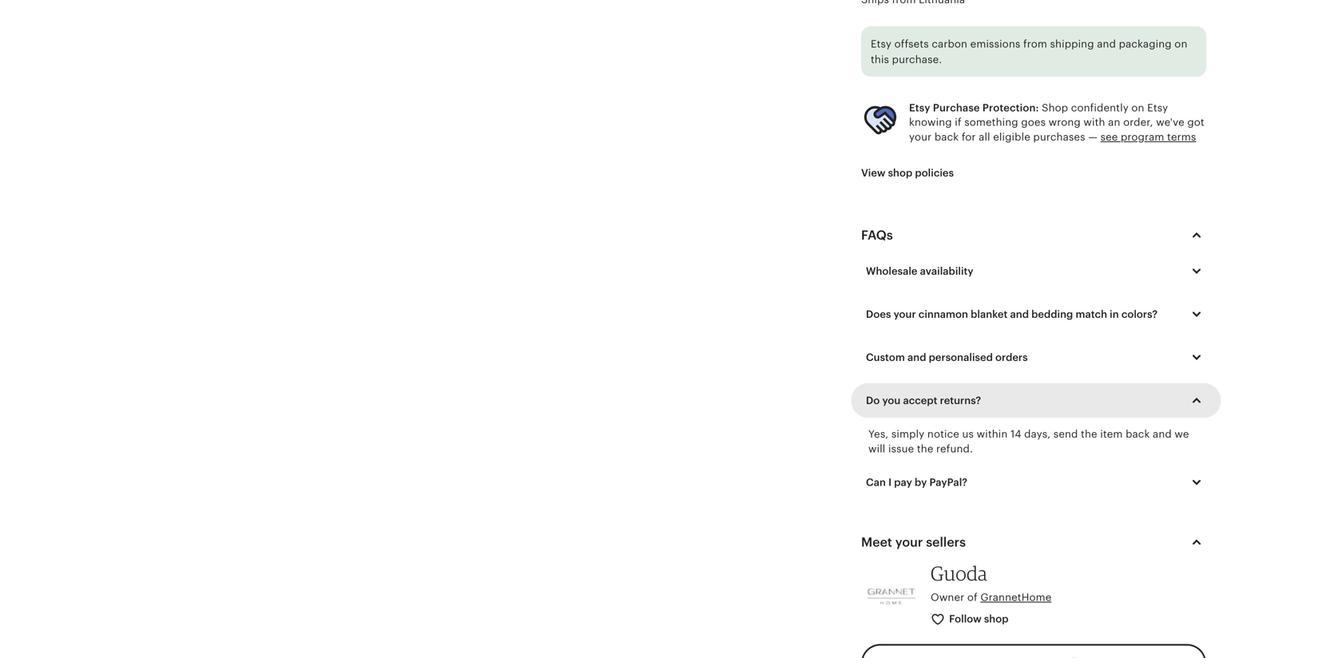 Task type: locate. For each thing, give the bounding box(es) containing it.
follow shop button
[[919, 605, 1022, 635]]

on right packaging
[[1175, 38, 1187, 50]]

shop
[[1042, 102, 1068, 114]]

0 vertical spatial shop
[[888, 167, 912, 179]]

shop right view
[[888, 167, 912, 179]]

availability
[[920, 265, 973, 277]]

and inside yes, simply notice us within 14 days, send the item back and we will issue the refund.
[[1153, 428, 1172, 440]]

your right meet
[[895, 535, 923, 550]]

2 vertical spatial your
[[895, 535, 923, 550]]

item
[[1100, 428, 1123, 440]]

0 vertical spatial on
[[1175, 38, 1187, 50]]

0 horizontal spatial back
[[934, 131, 959, 143]]

i
[[888, 476, 892, 488]]

sellers
[[926, 535, 966, 550]]

pay
[[894, 476, 912, 488]]

back down if
[[934, 131, 959, 143]]

back right item
[[1126, 428, 1150, 440]]

the down the simply
[[917, 443, 933, 455]]

meet your sellers button
[[847, 523, 1221, 562]]

and left "we"
[[1153, 428, 1172, 440]]

purchase.
[[892, 53, 942, 65]]

yes,
[[868, 428, 889, 440]]

wholesale availability button
[[854, 255, 1218, 288]]

faqs button
[[847, 216, 1221, 255]]

eligible
[[993, 131, 1030, 143]]

can i pay by paypal?
[[866, 476, 967, 488]]

—
[[1088, 131, 1098, 143]]

guoda
[[931, 562, 987, 585]]

your down 'knowing'
[[909, 131, 932, 143]]

blanket
[[971, 308, 1008, 320]]

1 vertical spatial shop
[[984, 613, 1009, 625]]

0 horizontal spatial etsy
[[871, 38, 892, 50]]

custom and personalised orders button
[[854, 341, 1218, 374]]

1 horizontal spatial back
[[1126, 428, 1150, 440]]

back
[[934, 131, 959, 143], [1126, 428, 1150, 440]]

1 vertical spatial the
[[917, 443, 933, 455]]

returns?
[[940, 395, 981, 407]]

and right blanket
[[1010, 308, 1029, 320]]

and right shipping
[[1097, 38, 1116, 50]]

got
[[1187, 116, 1204, 128]]

shop down grannethome
[[984, 613, 1009, 625]]

shipping
[[1050, 38, 1094, 50]]

notice
[[927, 428, 959, 440]]

etsy offsets carbon emissions from shipping and packaging on this purchase.
[[871, 38, 1187, 65]]

the
[[1081, 428, 1097, 440], [917, 443, 933, 455]]

1 horizontal spatial shop
[[984, 613, 1009, 625]]

guoda image
[[861, 566, 921, 626]]

your inside dropdown button
[[895, 535, 923, 550]]

your right does
[[894, 308, 916, 320]]

shop inside button
[[888, 167, 912, 179]]

this
[[871, 53, 889, 65]]

if
[[955, 116, 962, 128]]

0 horizontal spatial shop
[[888, 167, 912, 179]]

0 horizontal spatial the
[[917, 443, 933, 455]]

0 vertical spatial the
[[1081, 428, 1097, 440]]

etsy purchase protection:
[[909, 102, 1039, 114]]

1 horizontal spatial on
[[1175, 38, 1187, 50]]

on inside etsy offsets carbon emissions from shipping and packaging on this purchase.
[[1175, 38, 1187, 50]]

back inside yes, simply notice us within 14 days, send the item back and we will issue the refund.
[[1126, 428, 1150, 440]]

issue
[[888, 443, 914, 455]]

etsy up this
[[871, 38, 892, 50]]

1 horizontal spatial etsy
[[909, 102, 930, 114]]

follow
[[949, 613, 982, 625]]

wholesale
[[866, 265, 917, 277]]

0 vertical spatial your
[[909, 131, 932, 143]]

0 horizontal spatial on
[[1131, 102, 1144, 114]]

custom
[[866, 352, 905, 364]]

on up order,
[[1131, 102, 1144, 114]]

does
[[866, 308, 891, 320]]

can i pay by paypal? button
[[854, 466, 1218, 499]]

faqs
[[861, 228, 893, 243]]

packaging
[[1119, 38, 1172, 50]]

etsy for etsy purchase protection:
[[909, 102, 930, 114]]

view
[[861, 167, 885, 179]]

shop inside button
[[984, 613, 1009, 625]]

etsy inside etsy offsets carbon emissions from shipping and packaging on this purchase.
[[871, 38, 892, 50]]

1 vertical spatial back
[[1126, 428, 1150, 440]]

1 vertical spatial your
[[894, 308, 916, 320]]

goes
[[1021, 116, 1046, 128]]

etsy
[[871, 38, 892, 50], [909, 102, 930, 114], [1147, 102, 1168, 114]]

wholesale availability
[[866, 265, 973, 277]]

2 horizontal spatial etsy
[[1147, 102, 1168, 114]]

match
[[1076, 308, 1107, 320]]

your for sellers
[[895, 535, 923, 550]]

etsy up we've
[[1147, 102, 1168, 114]]

send
[[1053, 428, 1078, 440]]

1 vertical spatial on
[[1131, 102, 1144, 114]]

does your cinnamon blanket and bedding match in colors? button
[[854, 298, 1218, 331]]

the left item
[[1081, 428, 1097, 440]]

and
[[1097, 38, 1116, 50], [1010, 308, 1029, 320], [907, 352, 926, 364], [1153, 428, 1172, 440]]

order,
[[1123, 116, 1153, 128]]

on
[[1175, 38, 1187, 50], [1131, 102, 1144, 114]]

meet your sellers
[[861, 535, 966, 550]]

etsy up 'knowing'
[[909, 102, 930, 114]]

purchase
[[933, 102, 980, 114]]

0 vertical spatial back
[[934, 131, 959, 143]]

your inside dropdown button
[[894, 308, 916, 320]]

cinnamon
[[918, 308, 968, 320]]

by
[[915, 476, 927, 488]]

does your cinnamon blanket and bedding match in colors?
[[866, 308, 1158, 320]]

your
[[909, 131, 932, 143], [894, 308, 916, 320], [895, 535, 923, 550]]



Task type: describe. For each thing, give the bounding box(es) containing it.
an
[[1108, 116, 1120, 128]]

your for cinnamon
[[894, 308, 916, 320]]

14
[[1010, 428, 1021, 440]]

see
[[1100, 131, 1118, 143]]

see program terms
[[1100, 131, 1196, 143]]

colors?
[[1121, 308, 1158, 320]]

guoda owner of grannethome
[[931, 562, 1052, 604]]

we've
[[1156, 116, 1184, 128]]

1 horizontal spatial the
[[1081, 428, 1097, 440]]

etsy inside shop confidently on etsy knowing if something goes wrong with an order, we've got your back for all eligible purchases —
[[1147, 102, 1168, 114]]

wrong
[[1049, 116, 1081, 128]]

and right custom
[[907, 352, 926, 364]]

view shop policies button
[[849, 159, 966, 187]]

we
[[1175, 428, 1189, 440]]

do
[[866, 395, 880, 407]]

in
[[1110, 308, 1119, 320]]

shop for view
[[888, 167, 912, 179]]

with
[[1084, 116, 1105, 128]]

knowing
[[909, 116, 952, 128]]

do you accept returns?
[[866, 395, 981, 407]]

emissions
[[970, 38, 1020, 50]]

policies
[[915, 167, 954, 179]]

owner
[[931, 592, 964, 604]]

for
[[962, 131, 976, 143]]

see program terms link
[[1100, 131, 1196, 143]]

simply
[[891, 428, 925, 440]]

something
[[964, 116, 1018, 128]]

within
[[977, 428, 1008, 440]]

on inside shop confidently on etsy knowing if something goes wrong with an order, we've got your back for all eligible purchases —
[[1131, 102, 1144, 114]]

you
[[882, 395, 901, 407]]

meet
[[861, 535, 892, 550]]

accept
[[903, 395, 937, 407]]

bedding
[[1031, 308, 1073, 320]]

protection:
[[982, 102, 1039, 114]]

custom and personalised orders
[[866, 352, 1028, 364]]

view shop policies
[[861, 167, 954, 179]]

refund.
[[936, 443, 973, 455]]

offsets
[[894, 38, 929, 50]]

confidently
[[1071, 102, 1129, 114]]

your inside shop confidently on etsy knowing if something goes wrong with an order, we've got your back for all eligible purchases —
[[909, 131, 932, 143]]

carbon
[[932, 38, 967, 50]]

purchases
[[1033, 131, 1085, 143]]

paypal?
[[929, 476, 967, 488]]

days,
[[1024, 428, 1051, 440]]

program
[[1121, 131, 1164, 143]]

follow shop
[[949, 613, 1009, 625]]

will
[[868, 443, 885, 455]]

orders
[[995, 352, 1028, 364]]

shop for follow
[[984, 613, 1009, 625]]

grannethome
[[980, 592, 1052, 604]]

grannethome link
[[980, 592, 1052, 604]]

yes, simply notice us within 14 days, send the item back and we will issue the refund.
[[868, 428, 1189, 455]]

back inside shop confidently on etsy knowing if something goes wrong with an order, we've got your back for all eligible purchases —
[[934, 131, 959, 143]]

do you accept returns? button
[[854, 384, 1218, 418]]

from
[[1023, 38, 1047, 50]]

of
[[967, 592, 978, 604]]

all
[[979, 131, 990, 143]]

etsy for etsy offsets carbon emissions from shipping and packaging on this purchase.
[[871, 38, 892, 50]]

us
[[962, 428, 974, 440]]

shop confidently on etsy knowing if something goes wrong with an order, we've got your back for all eligible purchases —
[[909, 102, 1204, 143]]

can
[[866, 476, 886, 488]]

terms
[[1167, 131, 1196, 143]]

and inside etsy offsets carbon emissions from shipping and packaging on this purchase.
[[1097, 38, 1116, 50]]

personalised
[[929, 352, 993, 364]]



Task type: vqa. For each thing, say whether or not it's contained in the screenshot.
Knowing
yes



